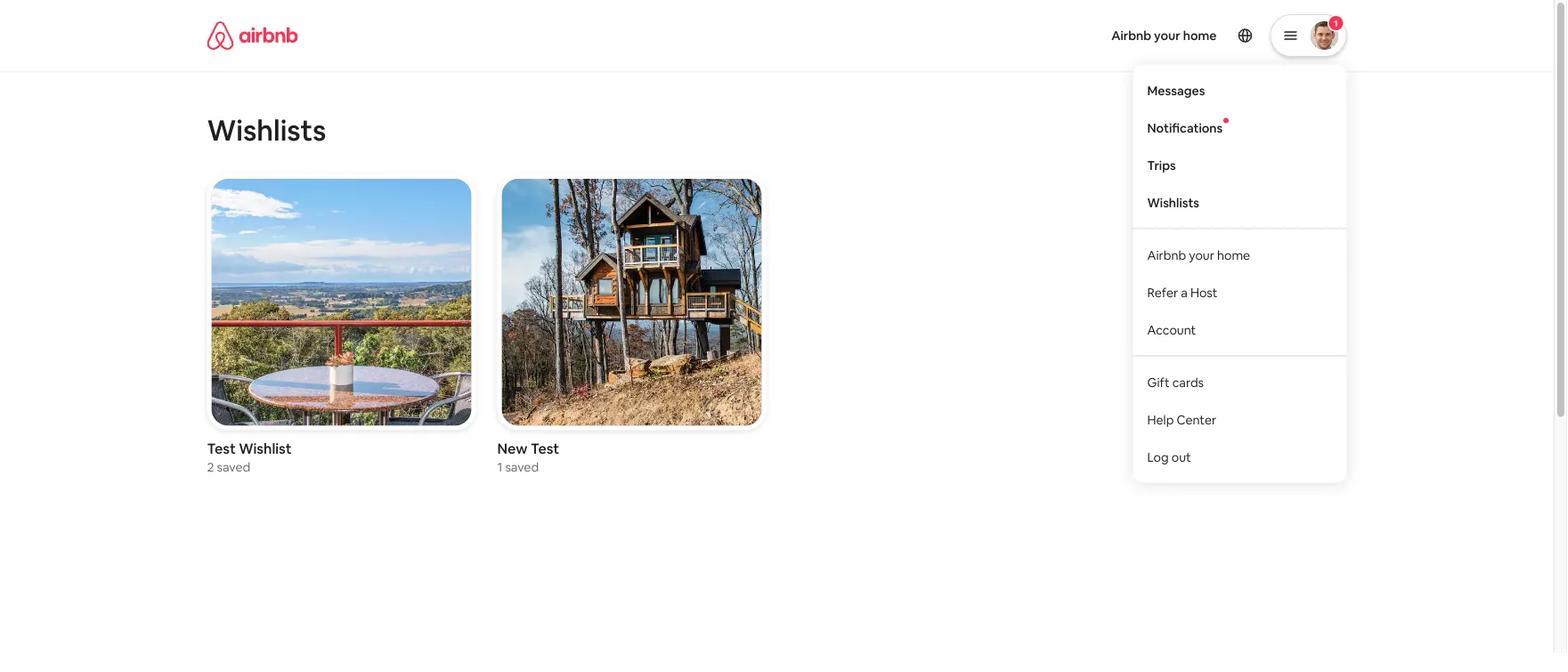 Task type: locate. For each thing, give the bounding box(es) containing it.
1 horizontal spatial saved
[[505, 459, 539, 475]]

0 vertical spatial airbnb
[[1112, 28, 1152, 44]]

0 vertical spatial your
[[1154, 28, 1181, 44]]

airbnb your home for airbnb your home link to the top
[[1112, 28, 1217, 44]]

1 vertical spatial wishlists
[[1147, 195, 1200, 211]]

airbnb your home
[[1112, 28, 1217, 44], [1147, 247, 1250, 263]]

saved down new
[[505, 459, 539, 475]]

1 horizontal spatial your
[[1189, 247, 1215, 263]]

notifications
[[1147, 120, 1223, 136]]

1 horizontal spatial 1
[[1334, 17, 1338, 29]]

airbnb up refer
[[1147, 247, 1186, 263]]

log out button
[[1133, 439, 1347, 476]]

0 horizontal spatial your
[[1154, 28, 1181, 44]]

airbnb your home link up messages at the top right of page
[[1101, 17, 1228, 54]]

0 horizontal spatial wishlists
[[207, 111, 326, 149]]

saved
[[217, 459, 250, 475], [505, 459, 539, 475]]

test up 2
[[207, 440, 236, 458]]

account link
[[1133, 311, 1347, 349]]

1 horizontal spatial test
[[531, 440, 559, 458]]

saved inside "test wishlist 2 saved"
[[217, 459, 250, 475]]

your up messages at the top right of page
[[1154, 28, 1181, 44]]

airbnb your home up messages at the top right of page
[[1112, 28, 1217, 44]]

new test 1 saved
[[497, 440, 559, 475]]

1 button
[[1270, 14, 1347, 57]]

2 test from the left
[[531, 440, 559, 458]]

airbnb up messages at the top right of page
[[1112, 28, 1152, 44]]

saved right 2
[[217, 459, 250, 475]]

1 saved from the left
[[217, 459, 250, 475]]

refer
[[1147, 285, 1178, 301]]

trips link
[[1133, 147, 1347, 184]]

0 vertical spatial wishlists
[[207, 111, 326, 149]]

1 horizontal spatial wishlists
[[1147, 195, 1200, 211]]

profile element
[[798, 0, 1347, 483]]

airbnb your home link
[[1101, 17, 1228, 54], [1133, 237, 1347, 274]]

your
[[1154, 28, 1181, 44], [1189, 247, 1215, 263]]

test
[[207, 440, 236, 458], [531, 440, 559, 458]]

home up "refer a host" link
[[1217, 247, 1250, 263]]

0 horizontal spatial 1
[[497, 459, 503, 475]]

2
[[207, 459, 214, 475]]

airbnb your home for the bottom airbnb your home link
[[1147, 247, 1250, 263]]

your up host
[[1189, 247, 1215, 263]]

help center link
[[1133, 401, 1347, 439]]

1 vertical spatial 1
[[497, 459, 503, 475]]

1 vertical spatial airbnb your home link
[[1133, 237, 1347, 274]]

home up messages at the top right of page
[[1183, 28, 1217, 44]]

2 saved from the left
[[505, 459, 539, 475]]

test wishlist 2 saved
[[207, 440, 292, 475]]

1 vertical spatial airbnb
[[1147, 247, 1186, 263]]

test right new
[[531, 440, 559, 458]]

0 horizontal spatial test
[[207, 440, 236, 458]]

0 horizontal spatial saved
[[217, 459, 250, 475]]

0 vertical spatial airbnb your home
[[1112, 28, 1217, 44]]

saved inside the new test 1 saved
[[505, 459, 539, 475]]

1 inside the new test 1 saved
[[497, 459, 503, 475]]

0 vertical spatial home
[[1183, 28, 1217, 44]]

refer a host
[[1147, 285, 1218, 301]]

0 vertical spatial airbnb your home link
[[1101, 17, 1228, 54]]

0 vertical spatial 1
[[1334, 17, 1338, 29]]

center
[[1177, 412, 1217, 428]]

airbnb your home up host
[[1147, 247, 1250, 263]]

messages
[[1147, 82, 1205, 99]]

1 test from the left
[[207, 440, 236, 458]]

wishlists
[[207, 111, 326, 149], [1147, 195, 1200, 211]]

trips
[[1147, 157, 1176, 173]]

help
[[1147, 412, 1174, 428]]

1
[[1334, 17, 1338, 29], [497, 459, 503, 475]]

1 vertical spatial home
[[1217, 247, 1250, 263]]

1 vertical spatial airbnb your home
[[1147, 247, 1250, 263]]

airbnb your home link up host
[[1133, 237, 1347, 274]]

home
[[1183, 28, 1217, 44], [1217, 247, 1250, 263]]

airbnb
[[1112, 28, 1152, 44], [1147, 247, 1186, 263]]

1 vertical spatial your
[[1189, 247, 1215, 263]]



Task type: describe. For each thing, give the bounding box(es) containing it.
messages link
[[1133, 72, 1347, 109]]

gift cards
[[1147, 375, 1204, 391]]

wishlists link
[[1133, 184, 1347, 221]]

airbnb for the bottom airbnb your home link
[[1147, 247, 1186, 263]]

has notifications image
[[1224, 118, 1229, 123]]

1 inside "dropdown button"
[[1334, 17, 1338, 29]]

test inside "test wishlist 2 saved"
[[207, 440, 236, 458]]

saved for new
[[505, 459, 539, 475]]

notifications link
[[1133, 109, 1347, 147]]

log out
[[1147, 449, 1191, 465]]

log
[[1147, 449, 1169, 465]]

wishlist
[[239, 440, 292, 458]]

saved for test
[[217, 459, 250, 475]]

cards
[[1173, 375, 1204, 391]]

account
[[1147, 322, 1196, 338]]

refer a host link
[[1133, 274, 1347, 311]]

home for the bottom airbnb your home link
[[1217, 247, 1250, 263]]

home for airbnb your home link to the top
[[1183, 28, 1217, 44]]

new
[[497, 440, 528, 458]]

test inside the new test 1 saved
[[531, 440, 559, 458]]

gift
[[1147, 375, 1170, 391]]

your for airbnb your home link to the top
[[1154, 28, 1181, 44]]

a
[[1181, 285, 1188, 301]]

out
[[1172, 449, 1191, 465]]

your for the bottom airbnb your home link
[[1189, 247, 1215, 263]]

host
[[1191, 285, 1218, 301]]

wishlists inside profile element
[[1147, 195, 1200, 211]]

airbnb for airbnb your home link to the top
[[1112, 28, 1152, 44]]

gift cards link
[[1133, 364, 1347, 401]]

help center
[[1147, 412, 1217, 428]]



Task type: vqa. For each thing, say whether or not it's contained in the screenshot.
Kid. in the This is a wonderful private space at an affordable price to be centrally located near all major attractions like Venice beach, Santa Monica, Marina del Rey and Malibu. Boat is equipped with basic equipment. Cozy and romantic. You have access to separate bathrooms with hot showers just across the slip. Please note that the on board toilette cannot be used. Parking is public and it's $10/day. Sleep under the stars and enjoy the pleasure of spending a night sleeping on the ocean. The gentle waves will help you sleep like a baby. The boat is 34 feet and it's a sailboat. Perfect for a single person or a young couple. Good for a couple with a kid. Do not try to book if your party is more than 2! Also do not book for one and show up with a guest. The price is clearly different for one or two people. If you have high expectations please look somewhere else. This is not a hotel. It's an experience at an affordable price. Also if you have never been on a boat please do some research before booking. Tall people may find this space small. Being a
no



